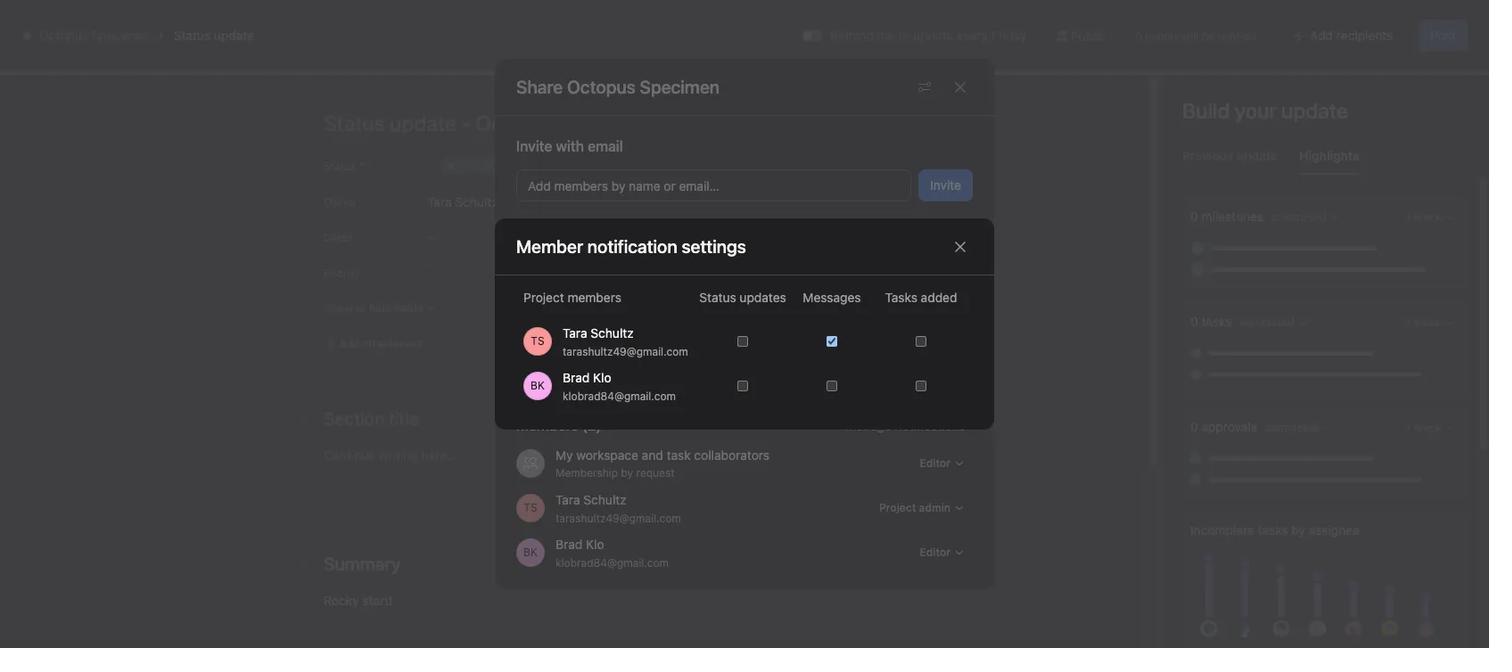Task type: vqa. For each thing, say whether or not it's contained in the screenshot.
the top Section title text box
yes



Task type: describe. For each thing, give the bounding box(es) containing it.
Section title text field
[[324, 407, 419, 432]]

build your update
[[1183, 98, 1349, 123]]

member
[[517, 236, 583, 256]]

added
[[921, 290, 958, 305]]

brad klo klobrad84@gmail.com inside share octopus specimen dialog
[[556, 537, 669, 570]]

dashboard
[[545, 112, 609, 127]]

25
[[613, 384, 630, 401]]

write
[[335, 584, 362, 598]]

every
[[957, 28, 989, 43]]

notified
[[1218, 29, 1256, 42]]

close this dialog image
[[954, 80, 968, 94]]

friday
[[992, 28, 1027, 43]]

priority
[[324, 267, 360, 280]]

manage
[[846, 418, 892, 433]]

21
[[1448, 218, 1463, 234]]

0 for 0 approvals
[[1191, 419, 1199, 434]]

status for status update
[[174, 28, 211, 43]]

be
[[1202, 29, 1215, 42]]

private
[[586, 343, 621, 356]]

messages inside member notification settings dialog
[[803, 290, 861, 305]]

0 vertical spatial schultz
[[455, 194, 498, 209]]

info
[[1404, 14, 1423, 28]]

0 tasks
[[1191, 314, 1236, 329]]

people
[[1146, 29, 1180, 42]]

what's in my trial? button
[[1220, 9, 1329, 34]]

19
[[888, 218, 903, 234]]

octopus specimen
[[39, 28, 149, 43]]

0 approvals
[[1191, 419, 1261, 434]]

privacy
[[528, 261, 570, 277]]

add recipients
[[1311, 28, 1394, 43]]

bk inside member notification settings dialog
[[531, 379, 545, 393]]

email…
[[679, 178, 720, 194]]

bk inside share octopus specimen dialog
[[524, 546, 538, 559]]

my
[[1278, 14, 1293, 28]]

members for add
[[554, 178, 608, 194]]

—
[[427, 232, 435, 243]]

membership
[[556, 467, 618, 480]]

Toggle notify about task creations checkbox
[[916, 336, 927, 347]]

my inside option
[[850, 343, 865, 356]]

project
[[524, 290, 564, 305]]

workspace inside option
[[868, 343, 923, 356]]

0 for 0 tasks
[[1191, 314, 1199, 329]]

october
[[265, 145, 329, 165]]

or
[[664, 178, 676, 194]]

Section title text field
[[324, 552, 401, 577]]

updates
[[740, 290, 787, 305]]

files
[[740, 112, 767, 127]]

remind me to update every friday
[[831, 28, 1027, 43]]

1 horizontal spatial 1
[[1253, 453, 1258, 467]]

with
[[826, 343, 847, 356]]

0 vertical spatial tara
[[427, 194, 452, 209]]

octopus specimen
[[567, 76, 720, 97]]

post
[[1431, 28, 1457, 43]]

invite with email
[[517, 138, 623, 154]]

member notification settings
[[517, 236, 747, 256]]

shared with my workspace
[[787, 343, 923, 356]]

collaborators
[[694, 448, 770, 463]]

0 milestones
[[1191, 209, 1268, 224]]

17
[[331, 218, 345, 234]]

tarashultz49@gmail.com inside member notification settings dialog
[[563, 345, 688, 358]]

your update
[[1235, 98, 1349, 123]]

october 2023
[[265, 145, 376, 165]]

brad inside member notification settings dialog
[[563, 370, 590, 385]]

members (2)
[[517, 418, 602, 434]]

members inside option
[[637, 343, 684, 356]]

rocky start!
[[324, 593, 393, 608]]

0 horizontal spatial 1
[[680, 551, 686, 567]]

start!
[[362, 593, 393, 608]]

0 for 0 people will be notified
[[1136, 29, 1143, 42]]

what's in my trial?
[[1228, 14, 1321, 28]]

with email
[[556, 138, 623, 154]]

status update
[[174, 28, 254, 43]]

add to starred image
[[270, 69, 285, 83]]

november
[[609, 551, 676, 567]]

antartica
[[1172, 453, 1217, 467]]

0 vertical spatial to
[[899, 28, 910, 43]]

tasks
[[885, 290, 918, 305]]

klo inside member notification settings dialog
[[593, 370, 612, 385]]

schultz inside share octopus specimen dialog
[[584, 492, 627, 507]]

add for add members by name or email…
[[528, 178, 551, 194]]

share
[[517, 76, 563, 97]]

private to members
[[586, 343, 684, 356]]

toggle notify about status updates checkbox for schultz
[[738, 336, 748, 347]]

project privacy dialog image
[[942, 262, 956, 277]]

invite for invite with email
[[517, 138, 553, 154]]

Toggle notify about messages checkbox
[[827, 381, 838, 392]]

wed
[[604, 181, 629, 194]]

billing
[[1371, 14, 1401, 28]]

workspace inside my workspace and task collaborators membership by request
[[577, 448, 639, 463]]

approvals
[[1202, 419, 1258, 434]]

days
[[1166, 21, 1190, 34]]

post button
[[1420, 20, 1468, 52]]

leftcount image
[[1262, 455, 1273, 466]]

tasks for 0
[[1202, 314, 1232, 329]]

by for incomplete
[[1292, 523, 1306, 538]]

november 1
[[609, 551, 686, 567]]

tara schultz tarashultz49@gmail.com inside share octopus specimen dialog
[[556, 492, 681, 525]]

Toggle notify about messages checkbox
[[827, 336, 838, 347]]

left
[[1193, 21, 1210, 34]]

tasks added
[[885, 290, 958, 305]]

write up report
[[335, 584, 412, 598]]

update for status update
[[214, 28, 254, 43]]

dashboard link
[[530, 110, 609, 129]]

highlights
[[1300, 148, 1360, 163]]

klobrad84@gmail.com inside member notification settings dialog
[[563, 389, 676, 403]]

close this dialog image
[[954, 240, 968, 254]]

dates
[[324, 231, 353, 244]]

me
[[877, 28, 895, 43]]

ts inside share octopus specimen dialog
[[524, 501, 538, 515]]

tara schultz
[[427, 194, 498, 209]]



Task type: locate. For each thing, give the bounding box(es) containing it.
1 right november
[[680, 551, 686, 567]]

1
[[1253, 453, 1258, 467], [680, 551, 686, 567]]

tarashultz49@gmail.com inside share octopus specimen dialog
[[556, 512, 681, 525]]

0 vertical spatial status
[[174, 28, 211, 43]]

octopus specimen link
[[39, 28, 149, 43]]

tara down 'membership'
[[556, 492, 580, 507]]

brad klo klobrad84@gmail.com down 'membership'
[[556, 537, 669, 570]]

1 vertical spatial schultz
[[591, 325, 634, 340]]

fri
[[1162, 181, 1178, 194]]

timeline
[[368, 112, 418, 127]]

recipients
[[1337, 28, 1394, 43]]

1 vertical spatial klobrad84@gmail.com
[[556, 556, 669, 570]]

1 horizontal spatial messages
[[803, 290, 861, 305]]

0 vertical spatial brad klo klobrad84@gmail.com
[[563, 370, 676, 403]]

workspace up toggle notify about task creations option
[[868, 343, 923, 356]]

0 horizontal spatial status
[[174, 28, 211, 43]]

rocket image
[[32, 65, 54, 87]]

add billing info button
[[1340, 9, 1431, 34]]

1 vertical spatial members
[[568, 290, 622, 305]]

brad down 'membership'
[[556, 537, 583, 552]]

tara inside member notification settings dialog
[[563, 325, 588, 340]]

0 horizontal spatial invite
[[517, 138, 553, 154]]

shared
[[787, 343, 823, 356]]

milestones
[[1202, 209, 1264, 224]]

invite button
[[919, 170, 973, 202]]

1 horizontal spatial my
[[850, 343, 865, 356]]

tara schultz tarashultz49@gmail.com down 'membership'
[[556, 492, 681, 525]]

request
[[636, 467, 675, 480]]

members for project
[[568, 290, 622, 305]]

1 vertical spatial brad klo klobrad84@gmail.com
[[556, 537, 669, 570]]

24 days left
[[1150, 21, 1210, 34]]

2 vertical spatial by
[[1292, 523, 1306, 538]]

0 horizontal spatial tasks
[[1202, 314, 1232, 329]]

remind
[[831, 28, 874, 43]]

0 for 0 milestones
[[1191, 209, 1199, 224]]

1 vertical spatial invite
[[931, 178, 962, 193]]

in
[[1267, 14, 1275, 28]]

1 vertical spatial toggle notify about status updates checkbox
[[738, 381, 748, 392]]

2 vertical spatial schultz
[[584, 492, 627, 507]]

by left assignee
[[1292, 523, 1306, 538]]

add recipients button
[[1281, 20, 1405, 52]]

list box
[[534, 7, 963, 36]]

1 vertical spatial by
[[621, 467, 633, 480]]

ts down usersicon
[[524, 501, 538, 515]]

invite for invite
[[931, 178, 962, 193]]

add for add billing info
[[1348, 14, 1368, 28]]

owner
[[324, 195, 357, 209]]

messages link
[[630, 110, 704, 129]]

schultz down 'membership'
[[584, 492, 627, 507]]

2 vertical spatial members
[[637, 343, 684, 356]]

tarashultz49@gmail.com up 25
[[563, 345, 688, 358]]

up
[[365, 584, 378, 598]]

klo left 25
[[593, 370, 612, 385]]

0 vertical spatial by
[[612, 178, 626, 194]]

status
[[174, 28, 211, 43], [324, 160, 356, 173], [700, 290, 737, 305]]

1 vertical spatial to
[[624, 343, 634, 356]]

by for add
[[612, 178, 626, 194]]

2 horizontal spatial status
[[700, 290, 737, 305]]

brad inside share octopus specimen dialog
[[556, 537, 583, 552]]

1 horizontal spatial tasks
[[1258, 523, 1289, 538]]

0 vertical spatial bk
[[531, 379, 545, 393]]

update for previous update
[[1237, 148, 1278, 163]]

status updates
[[700, 290, 787, 305]]

status left updates
[[700, 290, 737, 305]]

0 vertical spatial brad
[[563, 370, 590, 385]]

incomplete
[[1191, 523, 1255, 538]]

workflow
[[454, 112, 509, 127]]

members down with email
[[554, 178, 608, 194]]

Shared with My workspace radio
[[748, 293, 962, 369]]

2 horizontal spatial add
[[1348, 14, 1368, 28]]

1 vertical spatial my
[[556, 448, 573, 463]]

status *
[[324, 160, 365, 173]]

manage notifications button
[[846, 418, 973, 433]]

notification settings
[[588, 236, 747, 256]]

remind me to update every friday switch
[[802, 29, 824, 42]]

1 horizontal spatial workspace
[[868, 343, 923, 356]]

add inside the add recipients button
[[1311, 28, 1334, 43]]

1 horizontal spatial add
[[1311, 28, 1334, 43]]

members
[[554, 178, 608, 194], [568, 290, 622, 305], [637, 343, 684, 356]]

Toggle notify about status updates checkbox
[[738, 336, 748, 347], [738, 381, 748, 392]]

0 vertical spatial members
[[554, 178, 608, 194]]

1 vertical spatial tasks
[[1258, 523, 1289, 538]]

1 vertical spatial brad
[[556, 537, 583, 552]]

manage notifications
[[846, 418, 966, 433]]

0 vertical spatial messages
[[645, 112, 704, 127]]

schultz down the 'workflow' link
[[455, 194, 498, 209]]

1 horizontal spatial update
[[914, 28, 954, 43]]

my inside my workspace and task collaborators membership by request
[[556, 448, 573, 463]]

0 vertical spatial workspace
[[868, 343, 923, 356]]

schultz
[[455, 194, 498, 209], [591, 325, 634, 340], [584, 492, 627, 507]]

assignee
[[1309, 523, 1360, 538]]

0
[[1136, 29, 1143, 42], [1191, 209, 1199, 224], [1191, 314, 1199, 329], [1191, 419, 1199, 434]]

1 left leftcount image
[[1253, 453, 1258, 467]]

to inside option
[[624, 343, 634, 356]]

status for status updates
[[700, 290, 737, 305]]

tab list
[[1161, 146, 1490, 176]]

ts
[[531, 335, 545, 348], [524, 501, 538, 515]]

2 vertical spatial status
[[700, 290, 737, 305]]

members inside 'button'
[[554, 178, 608, 194]]

0 horizontal spatial add
[[528, 178, 551, 194]]

privacy option group
[[517, 245, 973, 402]]

build
[[1183, 98, 1231, 123]]

share octopus specimen
[[517, 76, 720, 97]]

1 vertical spatial klo
[[586, 537, 605, 552]]

1 vertical spatial ts
[[524, 501, 538, 515]]

add inside add members by name or email… 'button'
[[528, 178, 551, 194]]

members right "project"
[[568, 290, 622, 305]]

tarashultz49@gmail.com
[[563, 345, 688, 358], [556, 512, 681, 525]]

1 vertical spatial tara
[[563, 325, 588, 340]]

28
[[1447, 384, 1464, 401]]

by left name
[[612, 178, 626, 194]]

add members by name or email… button
[[517, 170, 912, 202]]

Private to members radio
[[528, 293, 741, 369]]

0 horizontal spatial messages
[[645, 112, 704, 127]]

2 horizontal spatial update
[[1237, 148, 1278, 163]]

brad klo klobrad84@gmail.com inside member notification settings dialog
[[563, 370, 676, 403]]

2 toggle notify about status updates checkbox from the top
[[738, 381, 748, 392]]

0 horizontal spatial workspace
[[577, 448, 639, 463]]

tara up private
[[563, 325, 588, 340]]

schultz inside member notification settings dialog
[[591, 325, 634, 340]]

public
[[1071, 28, 1106, 43]]

messages down octopus specimen
[[645, 112, 704, 127]]

klo
[[593, 370, 612, 385], [586, 537, 605, 552]]

tara inside share octopus specimen dialog
[[556, 492, 580, 507]]

1 vertical spatial messages
[[803, 290, 861, 305]]

my workspace and task collaborators membership by request
[[556, 448, 770, 480]]

study
[[1220, 453, 1250, 467]]

2 vertical spatial tara
[[556, 492, 580, 507]]

0 vertical spatial ts
[[531, 335, 545, 348]]

will
[[1183, 29, 1199, 42]]

by
[[612, 178, 626, 194], [621, 467, 633, 480], [1292, 523, 1306, 538]]

status right specimen
[[174, 28, 211, 43]]

ts inside member notification settings dialog
[[531, 335, 545, 348]]

None text field
[[75, 60, 237, 92]]

workspace
[[868, 343, 923, 356], [577, 448, 639, 463]]

status for status *
[[324, 160, 356, 173]]

invite up close this dialog image
[[931, 178, 962, 193]]

octopus
[[39, 28, 88, 43]]

update
[[214, 28, 254, 43], [914, 28, 954, 43], [1237, 148, 1278, 163]]

tarashultz49@gmail.com up november
[[556, 512, 681, 525]]

tara schultz tarashultz49@gmail.com up 25
[[563, 325, 688, 358]]

klobrad84@gmail.com inside share octopus specimen dialog
[[556, 556, 669, 570]]

18
[[609, 218, 625, 234]]

toggle notify about status updates checkbox down status updates
[[738, 336, 748, 347]]

1 vertical spatial bk
[[524, 546, 538, 559]]

tasks for incomplete
[[1258, 523, 1289, 538]]

add for add recipients
[[1311, 28, 1334, 43]]

specimen
[[92, 28, 149, 43]]

workspace up 'membership'
[[577, 448, 639, 463]]

1 vertical spatial tarashultz49@gmail.com
[[556, 512, 681, 525]]

0 vertical spatial tara schultz tarashultz49@gmail.com
[[563, 325, 688, 358]]

member notification settings dialog
[[495, 219, 995, 430]]

invite down dashboard link
[[517, 138, 553, 154]]

to right private
[[624, 343, 634, 356]]

to
[[899, 28, 910, 43], [624, 343, 634, 356]]

timeline link
[[354, 110, 418, 129]]

0 vertical spatial klo
[[593, 370, 612, 385]]

0 vertical spatial tarashultz49@gmail.com
[[563, 345, 688, 358]]

0 people will be notified
[[1136, 29, 1256, 42]]

Title of update text field
[[324, 103, 859, 143]]

invite inside button
[[931, 178, 962, 193]]

0 vertical spatial klobrad84@gmail.com
[[563, 389, 676, 403]]

project members
[[524, 290, 622, 305]]

0 vertical spatial invite
[[517, 138, 553, 154]]

status inside member notification settings dialog
[[700, 290, 737, 305]]

31
[[331, 551, 346, 567]]

usersicon image
[[524, 457, 538, 471]]

1 horizontal spatial to
[[899, 28, 910, 43]]

members inside member notification settings dialog
[[568, 290, 622, 305]]

Toggle notify about task creations checkbox
[[916, 381, 927, 392]]

add
[[1348, 14, 1368, 28], [1311, 28, 1334, 43], [528, 178, 551, 194]]

schultz up private
[[591, 325, 634, 340]]

add members by name or email…
[[528, 178, 720, 194]]

klobrad84@gmail.com
[[563, 389, 676, 403], [556, 556, 669, 570]]

add inside add billing info button
[[1348, 14, 1368, 28]]

trial?
[[1296, 14, 1321, 28]]

tara schultz tarashultz49@gmail.com inside member notification settings dialog
[[563, 325, 688, 358]]

ts down "project"
[[531, 335, 545, 348]]

my up 'membership'
[[556, 448, 573, 463]]

1 vertical spatial 1
[[680, 551, 686, 567]]

project permissions image
[[918, 80, 932, 94]]

brad down private
[[563, 370, 590, 385]]

members right private
[[637, 343, 684, 356]]

bk down usersicon
[[524, 546, 538, 559]]

1 toggle notify about status updates checkbox from the top
[[738, 336, 748, 347]]

0 horizontal spatial update
[[214, 28, 254, 43]]

0 horizontal spatial my
[[556, 448, 573, 463]]

by inside 'button'
[[612, 178, 626, 194]]

messages inside messages link
[[645, 112, 704, 127]]

share octopus specimen dialog
[[495, 59, 995, 590]]

0 vertical spatial my
[[850, 343, 865, 356]]

klo inside share octopus specimen dialog
[[586, 537, 605, 552]]

my right with
[[850, 343, 865, 356]]

24
[[1150, 21, 1163, 34]]

1 horizontal spatial invite
[[931, 178, 962, 193]]

files link
[[726, 110, 767, 129]]

1 vertical spatial status
[[324, 160, 356, 173]]

task
[[667, 448, 691, 463]]

tara up —
[[427, 194, 452, 209]]

previous
[[1183, 148, 1234, 163]]

add billing info
[[1348, 14, 1423, 28]]

to right me
[[899, 28, 910, 43]]

and
[[642, 448, 663, 463]]

0 vertical spatial tasks
[[1202, 314, 1232, 329]]

0 horizontal spatial to
[[624, 343, 634, 356]]

1 vertical spatial tara schultz tarashultz49@gmail.com
[[556, 492, 681, 525]]

toggle notify about status updates checkbox for klo
[[738, 381, 748, 392]]

by inside my workspace and task collaborators membership by request
[[621, 467, 633, 480]]

messages up toggle notify about messages checkbox
[[803, 290, 861, 305]]

1 vertical spatial workspace
[[577, 448, 639, 463]]

by left the request
[[621, 467, 633, 480]]

toggle notify about status updates checkbox up the collaborators
[[738, 381, 748, 392]]

klo left november
[[586, 537, 605, 552]]

0 vertical spatial toggle notify about status updates checkbox
[[738, 336, 748, 347]]

0 vertical spatial 1
[[1253, 453, 1258, 467]]

messages
[[645, 112, 704, 127], [803, 290, 861, 305]]

brad klo klobrad84@gmail.com down "private to members"
[[563, 370, 676, 403]]

1 horizontal spatial status
[[324, 160, 356, 173]]

bk up members (2)
[[531, 379, 545, 393]]

name
[[629, 178, 661, 194]]

status left *
[[324, 160, 356, 173]]

tab list containing previous update
[[1161, 146, 1490, 176]]

report
[[381, 584, 412, 598]]



